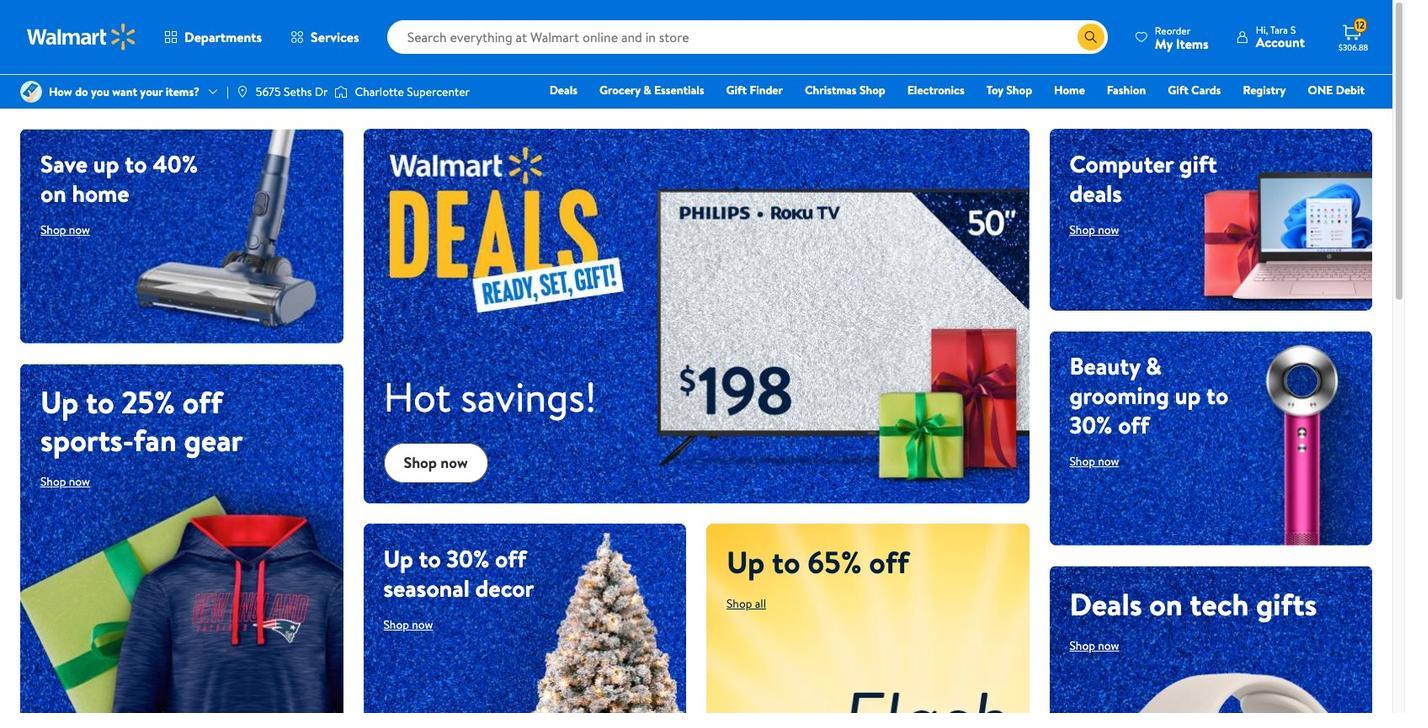 Task type: locate. For each thing, give the bounding box(es) containing it.
on inside save up to 40% on home
[[40, 177, 66, 210]]

home
[[1055, 82, 1086, 99]]

0 vertical spatial up
[[93, 147, 119, 180]]

save up to 40% on home
[[40, 147, 198, 210]]

gift
[[727, 82, 747, 99], [1168, 82, 1189, 99]]

 image right dr
[[335, 83, 348, 100]]

1 vertical spatial &
[[1146, 349, 1162, 382]]

on
[[40, 177, 66, 210], [1150, 583, 1183, 626]]

up inside up to 25% off sports-fan gear
[[40, 382, 79, 424]]

shop now for up to 25% off sports-fan gear
[[40, 473, 90, 490]]

up
[[93, 147, 119, 180], [1175, 379, 1201, 412]]

shop now link
[[40, 222, 90, 238], [1070, 222, 1120, 238], [384, 443, 488, 483], [1070, 453, 1120, 470], [40, 473, 90, 490], [384, 616, 433, 633], [1070, 637, 1120, 654]]

items?
[[166, 83, 200, 100]]

christmas shop link
[[798, 81, 893, 99]]

0 horizontal spatial &
[[644, 82, 652, 99]]

Walmart Site-Wide search field
[[387, 20, 1108, 54]]

1 horizontal spatial gift
[[1168, 82, 1189, 99]]

up for up to 65% off
[[727, 542, 765, 584]]

& right beauty
[[1146, 349, 1162, 382]]

shop now for computer gift deals
[[1070, 222, 1120, 238]]

 image right |
[[236, 85, 249, 99]]

0 vertical spatial &
[[644, 82, 652, 99]]

walmart image
[[27, 24, 136, 51]]

to inside "up to 30% off seasonal decor"
[[419, 542, 441, 575]]

do
[[75, 83, 88, 100]]

30% inside "up to 30% off seasonal decor"
[[447, 542, 490, 575]]

to
[[125, 147, 147, 180], [1207, 379, 1229, 412], [86, 382, 114, 424], [772, 542, 801, 584], [419, 542, 441, 575]]

departments button
[[150, 17, 276, 57]]

electronics link
[[900, 81, 973, 99]]

services
[[311, 28, 359, 46]]

gift finder
[[727, 82, 783, 99]]

up inside beauty & grooming up to 30% off
[[1175, 379, 1201, 412]]

 image left how
[[20, 81, 42, 103]]

toy shop
[[987, 82, 1033, 99]]

services button
[[276, 17, 374, 57]]

to for up to 25% off sports-fan gear
[[86, 382, 114, 424]]

deals
[[1070, 177, 1123, 210]]

home link
[[1047, 81, 1093, 99]]

shop now
[[40, 222, 90, 238], [1070, 222, 1120, 238], [404, 453, 468, 474], [1070, 453, 1120, 470], [40, 473, 90, 490], [384, 616, 433, 633], [1070, 637, 1120, 654]]

gift inside gift finder link
[[727, 82, 747, 99]]

1 horizontal spatial  image
[[236, 85, 249, 99]]

savings!
[[461, 369, 597, 425]]

now for up to 30% off seasonal decor
[[412, 616, 433, 633]]

up right save
[[93, 147, 119, 180]]

to inside up to 25% off sports-fan gear
[[86, 382, 114, 424]]

up inside save up to 40% on home
[[93, 147, 119, 180]]

 image for how
[[20, 81, 42, 103]]

up for up to 30% off seasonal decor
[[384, 542, 413, 575]]

0 horizontal spatial gift
[[727, 82, 747, 99]]

sports-
[[40, 419, 134, 462]]

0 vertical spatial on
[[40, 177, 66, 210]]

cards
[[1192, 82, 1222, 99]]

to for up to 30% off seasonal decor
[[419, 542, 441, 575]]

 image
[[20, 81, 42, 103], [335, 83, 348, 100], [236, 85, 249, 99]]

walmart+ link
[[1307, 104, 1373, 123]]

shop now for deals on tech gifts
[[1070, 637, 1120, 654]]

1 gift from the left
[[727, 82, 747, 99]]

& right grocery on the top left of page
[[644, 82, 652, 99]]

& inside beauty & grooming up to 30% off
[[1146, 349, 1162, 382]]

up inside "up to 30% off seasonal decor"
[[384, 542, 413, 575]]

shop now for save up to 40% on home
[[40, 222, 90, 238]]

1 vertical spatial on
[[1150, 583, 1183, 626]]

shop now link for hot savings!
[[384, 443, 488, 483]]

now for deals on tech gifts
[[1099, 637, 1120, 654]]

0 horizontal spatial deals
[[550, 82, 578, 99]]

shop for up to 65% off
[[727, 595, 752, 612]]

0 horizontal spatial  image
[[20, 81, 42, 103]]

off inside up to 25% off sports-fan gear
[[182, 382, 223, 424]]

up
[[40, 382, 79, 424], [727, 542, 765, 584], [384, 542, 413, 575]]

items
[[1177, 34, 1209, 53]]

fashion
[[1107, 82, 1147, 99]]

save
[[40, 147, 88, 180]]

shop now link for computer gift deals
[[1070, 222, 1120, 238]]

computer gift deals
[[1070, 147, 1218, 210]]

account
[[1256, 33, 1306, 51]]

shop
[[860, 82, 886, 99], [1007, 82, 1033, 99], [40, 222, 66, 238], [1070, 222, 1096, 238], [404, 453, 437, 474], [1070, 453, 1096, 470], [40, 473, 66, 490], [727, 595, 752, 612], [384, 616, 409, 633], [1070, 637, 1096, 654]]

1 vertical spatial deals
[[1070, 583, 1143, 626]]

5675 seths dr
[[256, 83, 328, 100]]

deals inside deals link
[[550, 82, 578, 99]]

0 vertical spatial deals
[[550, 82, 578, 99]]

your
[[140, 83, 163, 100]]

off inside "up to 30% off seasonal decor"
[[495, 542, 527, 575]]

deals
[[550, 82, 578, 99], [1070, 583, 1143, 626]]

shop now link for up to 25% off sports-fan gear
[[40, 473, 90, 490]]

1 vertical spatial 30%
[[447, 542, 490, 575]]

fashion link
[[1100, 81, 1154, 99]]

tech
[[1190, 583, 1249, 626]]

gift inside gift cards link
[[1168, 82, 1189, 99]]

2 horizontal spatial up
[[727, 542, 765, 584]]

shop now for hot savings!
[[404, 453, 468, 474]]

30% inside beauty & grooming up to 30% off
[[1070, 408, 1113, 441]]

shop for computer gift deals
[[1070, 222, 1096, 238]]

1 horizontal spatial deals
[[1070, 583, 1143, 626]]

charlotte supercenter
[[355, 83, 470, 100]]

deals link
[[542, 81, 585, 99]]

fan
[[134, 419, 177, 462]]

computer
[[1070, 147, 1174, 180]]

up right grooming
[[1175, 379, 1201, 412]]

1 horizontal spatial 30%
[[1070, 408, 1113, 441]]

&
[[644, 82, 652, 99], [1146, 349, 1162, 382]]

deals for deals
[[550, 82, 578, 99]]

shop for deals on tech gifts
[[1070, 637, 1096, 654]]

0 horizontal spatial up
[[40, 382, 79, 424]]

1 horizontal spatial &
[[1146, 349, 1162, 382]]

0 horizontal spatial on
[[40, 177, 66, 210]]

0 horizontal spatial 30%
[[447, 542, 490, 575]]

12
[[1357, 18, 1365, 32]]

grooming
[[1070, 379, 1170, 412]]

up to 30% off seasonal decor
[[384, 542, 534, 605]]

$306.88
[[1339, 41, 1369, 53]]

christmas
[[805, 82, 857, 99]]

now
[[69, 222, 90, 238], [1099, 222, 1120, 238], [441, 453, 468, 474], [1099, 453, 1120, 470], [69, 473, 90, 490], [412, 616, 433, 633], [1099, 637, 1120, 654]]

on left tech
[[1150, 583, 1183, 626]]

now for up to 25% off sports-fan gear
[[69, 473, 90, 490]]

to for up to 65% off
[[772, 542, 801, 584]]

1 vertical spatial up
[[1175, 379, 1201, 412]]

gift left cards
[[1168, 82, 1189, 99]]

shop now link for up to 30% off seasonal decor
[[384, 616, 433, 633]]

0 horizontal spatial up
[[93, 147, 119, 180]]

off for up to 65% off
[[869, 542, 910, 584]]

hot
[[384, 369, 451, 425]]

& for grooming
[[1146, 349, 1162, 382]]

1 horizontal spatial up
[[384, 542, 413, 575]]

off
[[182, 382, 223, 424], [1119, 408, 1150, 441], [869, 542, 910, 584], [495, 542, 527, 575]]

shop for up to 25% off sports-fan gear
[[40, 473, 66, 490]]

up for up to 25% off sports-fan gear
[[40, 382, 79, 424]]

 image for charlotte
[[335, 83, 348, 100]]

supercenter
[[407, 83, 470, 100]]

2 horizontal spatial  image
[[335, 83, 348, 100]]

0 vertical spatial 30%
[[1070, 408, 1113, 441]]

finder
[[750, 82, 783, 99]]

2 gift from the left
[[1168, 82, 1189, 99]]

shop for up to 30% off seasonal decor
[[384, 616, 409, 633]]

now for save up to 40% on home
[[69, 222, 90, 238]]

1 horizontal spatial up
[[1175, 379, 1201, 412]]

on left home
[[40, 177, 66, 210]]

gift left finder
[[727, 82, 747, 99]]

1 horizontal spatial on
[[1150, 583, 1183, 626]]

grocery & essentials
[[600, 82, 705, 99]]

gift cards
[[1168, 82, 1222, 99]]

you
[[91, 83, 109, 100]]



Task type: vqa. For each thing, say whether or not it's contained in the screenshot.
the Brand
no



Task type: describe. For each thing, give the bounding box(es) containing it.
up to 25% off sports-fan gear
[[40, 382, 243, 462]]

now for beauty & grooming up to 30% off
[[1099, 453, 1120, 470]]

5675
[[256, 83, 281, 100]]

65%
[[808, 542, 862, 584]]

& for essentials
[[644, 82, 652, 99]]

off for up to 25% off sports-fan gear
[[182, 382, 223, 424]]

one debit walmart+
[[1308, 82, 1365, 122]]

reorder
[[1155, 23, 1191, 37]]

gift for gift finder
[[727, 82, 747, 99]]

all
[[755, 595, 767, 612]]

25%
[[121, 382, 175, 424]]

gifts
[[1257, 583, 1318, 626]]

gift finder link
[[719, 81, 791, 99]]

shop for beauty & grooming up to 30% off
[[1070, 453, 1096, 470]]

shop for hot savings!
[[404, 453, 437, 474]]

shop now link for save up to 40% on home
[[40, 222, 90, 238]]

essentials
[[654, 82, 705, 99]]

gift for gift cards
[[1168, 82, 1189, 99]]

shop for save up to 40% on home
[[40, 222, 66, 238]]

s
[[1291, 23, 1297, 37]]

tara
[[1271, 23, 1289, 37]]

hot savings!
[[384, 369, 597, 425]]

toy shop link
[[979, 81, 1040, 99]]

gift
[[1180, 147, 1218, 180]]

shop now link for beauty & grooming up to 30% off
[[1070, 453, 1120, 470]]

deals on tech gifts
[[1070, 583, 1318, 626]]

shop now for up to 30% off seasonal decor
[[384, 616, 433, 633]]

reorder my items
[[1155, 23, 1209, 53]]

to inside save up to 40% on home
[[125, 147, 147, 180]]

gift cards link
[[1161, 81, 1229, 99]]

40%
[[153, 147, 198, 180]]

shop now link for deals on tech gifts
[[1070, 637, 1120, 654]]

 image for 5675
[[236, 85, 249, 99]]

how do you want your items?
[[49, 83, 200, 100]]

hi, tara s account
[[1256, 23, 1306, 51]]

up to 65% off
[[727, 542, 910, 584]]

off for up to 30% off seasonal decor
[[495, 542, 527, 575]]

seths
[[284, 83, 312, 100]]

Search search field
[[387, 20, 1108, 54]]

grocery
[[600, 82, 641, 99]]

to inside beauty & grooming up to 30% off
[[1207, 379, 1229, 412]]

search icon image
[[1085, 30, 1098, 44]]

gear
[[184, 419, 243, 462]]

shop all link
[[727, 595, 767, 612]]

registry link
[[1236, 81, 1294, 99]]

beauty & grooming up to 30% off
[[1070, 349, 1229, 441]]

walmart+
[[1315, 105, 1365, 122]]

now for hot savings!
[[441, 453, 468, 474]]

shop now for beauty & grooming up to 30% off
[[1070, 453, 1120, 470]]

now for computer gift deals
[[1099, 222, 1120, 238]]

charlotte
[[355, 83, 404, 100]]

dr
[[315, 83, 328, 100]]

decor
[[475, 572, 534, 605]]

how
[[49, 83, 72, 100]]

christmas shop
[[805, 82, 886, 99]]

beauty
[[1070, 349, 1141, 382]]

home
[[72, 177, 129, 210]]

registry
[[1244, 82, 1286, 99]]

one
[[1308, 82, 1334, 99]]

grocery & essentials link
[[592, 81, 712, 99]]

departments
[[184, 28, 262, 46]]

one debit link
[[1301, 81, 1373, 99]]

|
[[227, 83, 229, 100]]

hi,
[[1256, 23, 1269, 37]]

my
[[1155, 34, 1173, 53]]

toy
[[987, 82, 1004, 99]]

debit
[[1336, 82, 1365, 99]]

want
[[112, 83, 137, 100]]

seasonal
[[384, 572, 470, 605]]

electronics
[[908, 82, 965, 99]]

shop all
[[727, 595, 767, 612]]

off inside beauty & grooming up to 30% off
[[1119, 408, 1150, 441]]

deals for deals on tech gifts
[[1070, 583, 1143, 626]]



